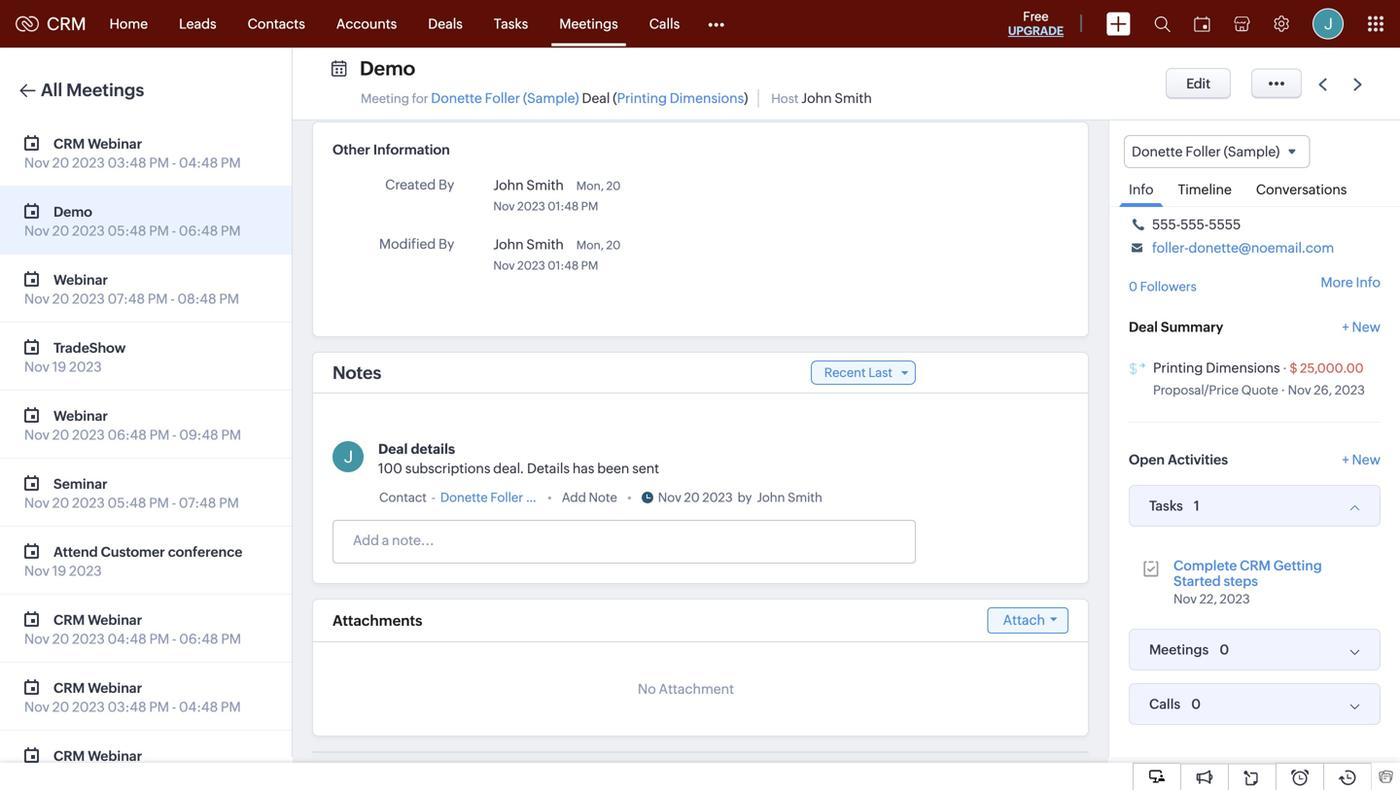 Task type: describe. For each thing, give the bounding box(es) containing it.
free
[[1023, 9, 1049, 24]]

timeline link
[[1168, 168, 1242, 206]]

recent last
[[825, 366, 893, 380]]

mon, 20 nov 2023 01:48 pm for created by
[[493, 179, 621, 213]]

)
[[744, 90, 748, 106]]

contact
[[379, 491, 427, 505]]

accounts
[[336, 16, 397, 32]]

webinar inside the webinar nov 20 2023 06:48 pm - 09:48 pm
[[53, 408, 108, 424]]

19 inside attend customer conference nov 19 2023
[[52, 564, 66, 579]]

next record image
[[1354, 78, 1366, 91]]

foller for meeting for donette foller (sample) deal ( printing dimensions )
[[485, 90, 520, 106]]

profile element
[[1301, 0, 1356, 47]]

2023 inside the webinar nov 20 2023 06:48 pm - 09:48 pm
[[72, 427, 105, 443]]

note
[[589, 491, 617, 505]]

1 horizontal spatial tasks
[[1150, 499, 1183, 514]]

crm link
[[16, 14, 86, 34]]

- inside crm webinar nov 20 2023 04:48 pm - 06:48 pm
[[172, 632, 176, 647]]

meeting for donette foller (sample) deal ( printing dimensions )
[[361, 90, 748, 106]]

by for modified by
[[439, 236, 454, 252]]

attachment
[[659, 682, 734, 697]]

create menu image
[[1107, 12, 1131, 35]]

home
[[109, 16, 148, 32]]

deals
[[428, 16, 463, 32]]

customer
[[101, 545, 165, 560]]

22,
[[1200, 592, 1217, 607]]

3 crm webinar nov 20 2023 03:48 pm - 04:48 pm from the top
[[24, 749, 241, 783]]

mon, for created by
[[576, 179, 604, 193]]

details
[[411, 442, 455, 457]]

add note link
[[562, 488, 617, 508]]

started
[[1174, 574, 1221, 589]]

host
[[771, 91, 799, 106]]

0 for calls
[[1192, 697, 1201, 713]]

deals link
[[413, 0, 478, 47]]

previous record image
[[1319, 78, 1328, 91]]

meetings link
[[544, 0, 634, 47]]

2 + from the top
[[1342, 452, 1350, 468]]

activities
[[1168, 452, 1228, 468]]

more
[[1321, 275, 1354, 290]]

seminar nov 20 2023 05:48 pm - 07:48 pm
[[24, 477, 239, 511]]

foller-donette@noemail.com link
[[1152, 240, 1335, 256]]

deal for deal details 100 subscriptions deal. details has been sent
[[378, 442, 408, 457]]

07:48 inside the seminar nov 20 2023 05:48 pm - 07:48 pm
[[179, 496, 216, 511]]

1 • from the left
[[547, 491, 552, 505]]

1 vertical spatial printing dimensions link
[[1153, 361, 1281, 376]]

details
[[527, 461, 570, 477]]

home link
[[94, 0, 164, 47]]

nov inside printing dimensions · $ 25,000.00 proposal/price quote · nov 26, 2023
[[1288, 383, 1312, 398]]

deal details 100 subscriptions deal. details has been sent
[[378, 442, 659, 477]]

notes
[[333, 363, 382, 383]]

created
[[385, 177, 436, 193]]

donette inside field
[[1132, 144, 1183, 160]]

06:48 inside the 'demo nov 20 2023 05:48 pm - 06:48 pm'
[[179, 223, 218, 239]]

complete crm getting started steps nov 22, 2023
[[1174, 558, 1322, 607]]

• add note •
[[547, 491, 632, 505]]

foller-
[[1152, 240, 1189, 256]]

summary
[[1161, 320, 1224, 335]]

info link
[[1119, 168, 1164, 207]]

20 inside webinar nov 20 2023 07:48 pm - 08:48 pm
[[52, 291, 69, 307]]

nov inside webinar nov 20 2023 07:48 pm - 08:48 pm
[[24, 291, 50, 307]]

by for created by
[[439, 177, 454, 193]]

2 crm webinar nov 20 2023 03:48 pm - 04:48 pm from the top
[[24, 681, 241, 715]]

john right created by
[[493, 177, 524, 193]]

dimensions inside printing dimensions · $ 25,000.00 proposal/price quote · nov 26, 2023
[[1206, 361, 1281, 376]]

last
[[869, 366, 893, 380]]

foller-donette@noemail.com
[[1152, 240, 1335, 256]]

2023 inside printing dimensions · $ 25,000.00 proposal/price quote · nov 26, 2023
[[1335, 383, 1365, 398]]

09:48
[[179, 427, 218, 443]]

for
[[412, 91, 429, 106]]

meeting
[[361, 91, 409, 106]]

1 + from the top
[[1342, 320, 1350, 335]]

contacts link
[[232, 0, 321, 47]]

attach link
[[988, 608, 1069, 634]]

subscriptions
[[405, 461, 491, 477]]

1 horizontal spatial info
[[1356, 275, 1381, 290]]

2 new from the top
[[1352, 452, 1381, 468]]

conference
[[168, 545, 243, 560]]

07:48 inside webinar nov 20 2023 07:48 pm - 08:48 pm
[[108, 291, 145, 307]]

01:48 for created by
[[548, 200, 579, 213]]

+ new link
[[1342, 320, 1381, 345]]

seminar
[[53, 477, 108, 492]]

contacts
[[248, 16, 305, 32]]

proposal/price
[[1153, 383, 1239, 398]]

getting
[[1274, 558, 1322, 574]]

2023 inside tradeshow nov 19 2023
[[69, 359, 102, 375]]

has
[[573, 461, 595, 477]]

04:48 inside crm webinar nov 20 2023 04:48 pm - 06:48 pm
[[108, 632, 147, 647]]

2 horizontal spatial meetings
[[1150, 642, 1209, 658]]

06:48 inside crm webinar nov 20 2023 04:48 pm - 06:48 pm
[[179, 632, 218, 647]]

sent
[[632, 461, 659, 477]]

(sample) for contact - donette foller (sample)
[[526, 491, 578, 505]]

20 inside crm webinar nov 20 2023 04:48 pm - 06:48 pm
[[52, 632, 69, 647]]

- inside the seminar nov 20 2023 05:48 pm - 07:48 pm
[[172, 496, 176, 511]]

contact - donette foller (sample)
[[379, 491, 578, 505]]

0 horizontal spatial tasks
[[494, 16, 528, 32]]

1 03:48 from the top
[[108, 155, 146, 171]]

other
[[333, 142, 370, 158]]

19 inside tradeshow nov 19 2023
[[52, 359, 66, 375]]

0 for meetings
[[1220, 642, 1230, 658]]

more info
[[1321, 275, 1381, 290]]

20 inside the webinar nov 20 2023 06:48 pm - 09:48 pm
[[52, 427, 69, 443]]

printing dimensions · $ 25,000.00 proposal/price quote · nov 26, 2023
[[1153, 361, 1365, 398]]

donette for contact - donette foller (sample)
[[440, 491, 488, 505]]

john right by
[[757, 491, 785, 505]]

attach
[[1003, 613, 1046, 628]]

2 03:48 from the top
[[108, 700, 146, 715]]

Other Modules field
[[696, 8, 737, 39]]

01:48 for modified by
[[548, 259, 579, 272]]

nov inside the webinar nov 20 2023 06:48 pm - 09:48 pm
[[24, 427, 50, 443]]

26,
[[1314, 383, 1332, 398]]

timeline
[[1178, 182, 1232, 198]]

attend
[[53, 545, 98, 560]]

tradeshow nov 19 2023
[[24, 340, 126, 375]]

attachments
[[333, 612, 423, 629]]

search image
[[1154, 16, 1171, 32]]

crm inside complete crm getting started steps nov 22, 2023
[[1240, 558, 1271, 574]]

leads
[[179, 16, 216, 32]]

08:48
[[178, 291, 216, 307]]

- inside the 'demo nov 20 2023 05:48 pm - 06:48 pm'
[[172, 223, 176, 239]]

nov inside crm webinar nov 20 2023 04:48 pm - 06:48 pm
[[24, 632, 50, 647]]

2 555-555-5555 from the top
[[1152, 217, 1241, 233]]

quote
[[1242, 383, 1279, 398]]

john right modified by
[[493, 237, 524, 252]]

more info link
[[1321, 275, 1381, 290]]

deal.
[[493, 461, 524, 477]]

followers
[[1140, 280, 1197, 294]]

webinar nov 20 2023 06:48 pm - 09:48 pm
[[24, 408, 241, 443]]

demo nov 20 2023 05:48 pm - 06:48 pm
[[24, 204, 241, 239]]

1
[[1194, 499, 1200, 514]]

0 vertical spatial printing dimensions link
[[617, 90, 744, 106]]

created by
[[385, 177, 454, 193]]

20 inside the seminar nov 20 2023 05:48 pm - 07:48 pm
[[52, 496, 69, 511]]

add
[[562, 491, 586, 505]]



Task type: locate. For each thing, give the bounding box(es) containing it.
donette foller (sample) link down 'tasks' link
[[431, 90, 579, 106]]

deal left (
[[582, 90, 610, 106]]

2023 inside attend customer conference nov 19 2023
[[69, 564, 102, 579]]

0 vertical spatial printing
[[617, 90, 667, 106]]

mon, 20 nov 2023 01:48 pm for modified by
[[493, 239, 621, 272]]

foller for contact - donette foller (sample)
[[491, 491, 523, 505]]

demo for demo nov 20 2023 05:48 pm - 06:48 pm
[[53, 204, 92, 220]]

mon, for modified by
[[576, 239, 604, 252]]

create menu element
[[1095, 0, 1143, 47]]

05:48 inside the seminar nov 20 2023 05:48 pm - 07:48 pm
[[108, 496, 146, 511]]

profile image
[[1313, 8, 1344, 39]]

complete crm getting started steps link
[[1174, 558, 1322, 589]]

donette up info 'link'
[[1132, 144, 1183, 160]]

john
[[802, 90, 832, 106], [493, 177, 524, 193], [493, 237, 524, 252], [757, 491, 785, 505]]

None button
[[1166, 68, 1231, 99]]

deal for deal summary
[[1129, 320, 1158, 335]]

crm webinar nov 20 2023 03:48 pm - 04:48 pm
[[24, 136, 241, 171], [24, 681, 241, 715], [24, 749, 241, 783]]

0 vertical spatial tasks
[[494, 16, 528, 32]]

· left $
[[1283, 362, 1287, 376]]

- inside the webinar nov 20 2023 06:48 pm - 09:48 pm
[[172, 427, 177, 443]]

upgrade
[[1008, 24, 1064, 37]]

crm inside crm webinar nov 20 2023 04:48 pm - 06:48 pm
[[53, 613, 85, 628]]

tradeshow
[[53, 340, 126, 356]]

printing
[[617, 90, 667, 106], [1153, 361, 1203, 376]]

john smith
[[493, 177, 564, 193], [493, 237, 564, 252]]

conversations link
[[1247, 168, 1357, 206]]

by john smith
[[738, 491, 823, 505]]

0 horizontal spatial printing
[[617, 90, 667, 106]]

1 vertical spatial by
[[439, 236, 454, 252]]

100
[[378, 461, 403, 477]]

john smith for modified by
[[493, 237, 564, 252]]

meetings left 'calls' link
[[560, 16, 618, 32]]

other information
[[333, 142, 450, 158]]

1 vertical spatial info
[[1356, 275, 1381, 290]]

nov inside tradeshow nov 19 2023
[[24, 359, 50, 375]]

printing dimensions link down 'calls' link
[[617, 90, 744, 106]]

donette down subscriptions
[[440, 491, 488, 505]]

2023 inside the seminar nov 20 2023 05:48 pm - 07:48 pm
[[72, 496, 105, 511]]

- inside webinar nov 20 2023 07:48 pm - 08:48 pm
[[171, 291, 175, 307]]

nov inside the 'demo nov 20 2023 05:48 pm - 06:48 pm'
[[24, 223, 50, 239]]

0 vertical spatial meetings
[[560, 16, 618, 32]]

tasks right deals link
[[494, 16, 528, 32]]

1 horizontal spatial •
[[627, 491, 632, 505]]

2 01:48 from the top
[[548, 259, 579, 272]]

1 05:48 from the top
[[108, 223, 146, 239]]

john right host
[[802, 90, 832, 106]]

1 vertical spatial donette foller (sample) link
[[440, 488, 578, 508]]

07:48 up tradeshow
[[108, 291, 145, 307]]

1 555-555-5555 from the top
[[1152, 194, 1241, 209]]

2 19 from the top
[[52, 564, 66, 579]]

donette for meeting for donette foller (sample) deal ( printing dimensions )
[[431, 90, 482, 106]]

0 vertical spatial 5555
[[1209, 194, 1241, 209]]

calls
[[649, 16, 680, 32], [1150, 697, 1181, 713]]

foller down 'tasks' link
[[485, 90, 520, 106]]

0 vertical spatial 06:48
[[179, 223, 218, 239]]

06:48 up the seminar nov 20 2023 05:48 pm - 07:48 pm at the bottom
[[108, 427, 147, 443]]

1 vertical spatial mon,
[[576, 239, 604, 252]]

dimensions
[[670, 90, 744, 106], [1206, 361, 1281, 376]]

by right modified
[[439, 236, 454, 252]]

555-555-5555 down donette foller (sample)
[[1152, 194, 1241, 209]]

5555 up foller-donette@noemail.com link
[[1209, 194, 1241, 209]]

1 by from the top
[[439, 177, 454, 193]]

• right the "note"
[[627, 491, 632, 505]]

donette right for at the left of page
[[431, 90, 482, 106]]

05:48 up the customer
[[108, 496, 146, 511]]

deal up 100
[[378, 442, 408, 457]]

03:48
[[108, 155, 146, 171], [108, 700, 146, 715], [108, 768, 146, 783]]

1 horizontal spatial 0
[[1192, 697, 1201, 713]]

printing inside printing dimensions · $ 25,000.00 proposal/price quote · nov 26, 2023
[[1153, 361, 1203, 376]]

webinar inside webinar nov 20 2023 07:48 pm - 08:48 pm
[[53, 272, 108, 288]]

-
[[172, 155, 176, 171], [172, 223, 176, 239], [171, 291, 175, 307], [172, 427, 177, 443], [432, 491, 436, 505], [172, 496, 176, 511], [172, 632, 176, 647], [172, 700, 176, 715], [172, 768, 176, 783]]

1 horizontal spatial demo
[[360, 57, 415, 80]]

1 vertical spatial 555-555-5555
[[1152, 217, 1241, 233]]

0 vertical spatial 05:48
[[108, 223, 146, 239]]

(sample) down details
[[526, 491, 578, 505]]

·
[[1283, 362, 1287, 376], [1281, 383, 1286, 398]]

1 vertical spatial 03:48
[[108, 700, 146, 715]]

calendar image
[[1194, 16, 1211, 32]]

1 vertical spatial 0
[[1220, 642, 1230, 658]]

tasks link
[[478, 0, 544, 47]]

2 vertical spatial 0
[[1192, 697, 1201, 713]]

2 vertical spatial donette
[[440, 491, 488, 505]]

06:48 down conference
[[179, 632, 218, 647]]

attend customer conference nov 19 2023
[[24, 545, 243, 579]]

07:48 up conference
[[179, 496, 216, 511]]

2 vertical spatial 03:48
[[108, 768, 146, 783]]

1 vertical spatial 19
[[52, 564, 66, 579]]

2 mon, 20 nov 2023 01:48 pm from the top
[[493, 239, 621, 272]]

0 vertical spatial +
[[1342, 320, 1350, 335]]

0 vertical spatial donette
[[431, 90, 482, 106]]

1 vertical spatial dimensions
[[1206, 361, 1281, 376]]

0 vertical spatial mon, 20 nov 2023 01:48 pm
[[493, 179, 621, 213]]

1 crm webinar nov 20 2023 03:48 pm - 04:48 pm from the top
[[24, 136, 241, 171]]

2 vertical spatial 06:48
[[179, 632, 218, 647]]

2 by from the top
[[439, 236, 454, 252]]

555-555-5555 up foller-
[[1152, 217, 1241, 233]]

0 vertical spatial 0
[[1129, 280, 1138, 294]]

0 vertical spatial calls
[[649, 16, 680, 32]]

0 horizontal spatial demo
[[53, 204, 92, 220]]

2 vertical spatial meetings
[[1150, 642, 1209, 658]]

1 horizontal spatial meetings
[[560, 16, 618, 32]]

open
[[1129, 452, 1165, 468]]

donette foller (sample) link
[[431, 90, 579, 106], [440, 488, 578, 508]]

modified
[[379, 236, 436, 252]]

0 vertical spatial 07:48
[[108, 291, 145, 307]]

05:48 inside the 'demo nov 20 2023 05:48 pm - 06:48 pm'
[[108, 223, 146, 239]]

1 vertical spatial crm webinar nov 20 2023 03:48 pm - 04:48 pm
[[24, 681, 241, 715]]

open activities
[[1129, 452, 1228, 468]]

all
[[41, 80, 62, 100]]

3 03:48 from the top
[[108, 768, 146, 783]]

1 vertical spatial deal
[[1129, 320, 1158, 335]]

by
[[738, 491, 752, 505]]

been
[[597, 461, 630, 477]]

0 horizontal spatial info
[[1129, 182, 1154, 198]]

free upgrade
[[1008, 9, 1064, 37]]

2 + new from the top
[[1342, 452, 1381, 468]]

mon,
[[576, 179, 604, 193], [576, 239, 604, 252]]

demo inside the 'demo nov 20 2023 05:48 pm - 06:48 pm'
[[53, 204, 92, 220]]

2 vertical spatial deal
[[378, 442, 408, 457]]

06:48 up 08:48
[[179, 223, 218, 239]]

1 vertical spatial printing
[[1153, 361, 1203, 376]]

info inside 'link'
[[1129, 182, 1154, 198]]

0 vertical spatial john smith
[[493, 177, 564, 193]]

foller up timeline link
[[1186, 144, 1221, 160]]

0 vertical spatial dimensions
[[670, 90, 744, 106]]

0 followers
[[1129, 280, 1197, 294]]

0 vertical spatial demo
[[360, 57, 415, 80]]

2023 inside complete crm getting started steps nov 22, 2023
[[1220, 592, 1250, 607]]

meetings
[[560, 16, 618, 32], [66, 80, 144, 100], [1150, 642, 1209, 658]]

new
[[1352, 320, 1381, 335], [1352, 452, 1381, 468]]

0 vertical spatial donette foller (sample) link
[[431, 90, 579, 106]]

0 vertical spatial 03:48
[[108, 155, 146, 171]]

1 vertical spatial calls
[[1150, 697, 1181, 713]]

2023 inside the 'demo nov 20 2023 05:48 pm - 06:48 pm'
[[72, 223, 105, 239]]

leads link
[[164, 0, 232, 47]]

printing dimensions link up proposal/price
[[1153, 361, 1281, 376]]

(sample) up timeline link
[[1224, 144, 1280, 160]]

dimensions up quote
[[1206, 361, 1281, 376]]

0 vertical spatial new
[[1352, 320, 1381, 335]]

5555 up 'foller-donette@noemail.com'
[[1209, 217, 1241, 233]]

0 vertical spatial 555-555-5555
[[1152, 194, 1241, 209]]

1 vertical spatial 01:48
[[548, 259, 579, 272]]

webinar inside crm webinar nov 20 2023 04:48 pm - 06:48 pm
[[88, 613, 142, 628]]

printing up proposal/price
[[1153, 361, 1203, 376]]

foller
[[485, 90, 520, 106], [1186, 144, 1221, 160], [491, 491, 523, 505]]

0 horizontal spatial printing dimensions link
[[617, 90, 744, 106]]

1 5555 from the top
[[1209, 194, 1241, 209]]

+
[[1342, 320, 1350, 335], [1342, 452, 1350, 468]]

0 vertical spatial 01:48
[[548, 200, 579, 213]]

1 vertical spatial meetings
[[66, 80, 144, 100]]

info left timeline
[[1129, 182, 1154, 198]]

(sample) inside field
[[1224, 144, 1280, 160]]

webinar
[[88, 136, 142, 152], [53, 272, 108, 288], [53, 408, 108, 424], [88, 613, 142, 628], [88, 681, 142, 696], [88, 749, 142, 764]]

2 05:48 from the top
[[108, 496, 146, 511]]

05:48 for seminar
[[108, 496, 146, 511]]

1 vertical spatial + new
[[1342, 452, 1381, 468]]

complete
[[1174, 558, 1238, 574]]

1 vertical spatial (sample)
[[1224, 144, 1280, 160]]

0 horizontal spatial 07:48
[[108, 291, 145, 307]]

0 horizontal spatial •
[[547, 491, 552, 505]]

0 vertical spatial mon,
[[576, 179, 604, 193]]

2 vertical spatial crm webinar nov 20 2023 03:48 pm - 04:48 pm
[[24, 749, 241, 783]]

19 down attend
[[52, 564, 66, 579]]

1 vertical spatial 07:48
[[179, 496, 216, 511]]

donette@noemail.com
[[1189, 240, 1335, 256]]

+ new down 25,000.00
[[1342, 452, 1381, 468]]

1 vertical spatial donette
[[1132, 144, 1183, 160]]

nov inside the seminar nov 20 2023 05:48 pm - 07:48 pm
[[24, 496, 50, 511]]

accounts link
[[321, 0, 413, 47]]

1 john smith from the top
[[493, 177, 564, 193]]

07:48
[[108, 291, 145, 307], [179, 496, 216, 511]]

1 vertical spatial tasks
[[1150, 499, 1183, 514]]

dimensions down other modules "field"
[[670, 90, 744, 106]]

calls link
[[634, 0, 696, 47]]

1 horizontal spatial printing dimensions link
[[1153, 361, 1281, 376]]

2023 inside crm webinar nov 20 2023 04:48 pm - 06:48 pm
[[72, 632, 105, 647]]

2 5555 from the top
[[1209, 217, 1241, 233]]

0 vertical spatial crm webinar nov 20 2023 03:48 pm - 04:48 pm
[[24, 136, 241, 171]]

+ down 25,000.00
[[1342, 452, 1350, 468]]

1 vertical spatial foller
[[1186, 144, 1221, 160]]

1 vertical spatial ·
[[1281, 383, 1286, 398]]

deal summary
[[1129, 320, 1224, 335]]

recent
[[825, 366, 866, 380]]

1 vertical spatial +
[[1342, 452, 1350, 468]]

1 vertical spatial mon, 20 nov 2023 01:48 pm
[[493, 239, 621, 272]]

01:48
[[548, 200, 579, 213], [548, 259, 579, 272]]

info right the more
[[1356, 275, 1381, 290]]

2 vertical spatial foller
[[491, 491, 523, 505]]

05:48
[[108, 223, 146, 239], [108, 496, 146, 511]]

foller down deal.
[[491, 491, 523, 505]]

0 horizontal spatial deal
[[378, 442, 408, 457]]

steps
[[1224, 574, 1259, 589]]

donette foller (sample) link down deal.
[[440, 488, 578, 508]]

0 vertical spatial 19
[[52, 359, 66, 375]]

+ new down more info
[[1342, 320, 1381, 335]]

1 mon, from the top
[[576, 179, 604, 193]]

search element
[[1143, 0, 1183, 48]]

20
[[52, 155, 69, 171], [606, 179, 621, 193], [52, 223, 69, 239], [606, 239, 621, 252], [52, 291, 69, 307], [52, 427, 69, 443], [684, 491, 700, 505], [52, 496, 69, 511], [52, 632, 69, 647], [52, 700, 69, 715], [52, 768, 69, 783]]

Add a note... field
[[334, 531, 914, 550]]

john smith for created by
[[493, 177, 564, 193]]

by right created
[[439, 177, 454, 193]]

19 down tradeshow
[[52, 359, 66, 375]]

05:48 for demo
[[108, 223, 146, 239]]

meetings down 22, on the bottom right
[[1150, 642, 1209, 658]]

1 + new from the top
[[1342, 320, 1381, 335]]

logo image
[[16, 16, 39, 32]]

•
[[547, 491, 552, 505], [627, 491, 632, 505]]

nov inside complete crm getting started steps nov 22, 2023
[[1174, 592, 1197, 607]]

2 • from the left
[[627, 491, 632, 505]]

(sample)
[[523, 90, 579, 106], [1224, 144, 1280, 160], [526, 491, 578, 505]]

demo
[[360, 57, 415, 80], [53, 204, 92, 220]]

1 vertical spatial john smith
[[493, 237, 564, 252]]

06:48
[[179, 223, 218, 239], [108, 427, 147, 443], [179, 632, 218, 647]]

1 01:48 from the top
[[548, 200, 579, 213]]

1 vertical spatial demo
[[53, 204, 92, 220]]

(sample) for meeting for donette foller (sample) deal ( printing dimensions )
[[523, 90, 579, 106]]

smith
[[835, 90, 872, 106], [527, 177, 564, 193], [527, 237, 564, 252], [788, 491, 823, 505]]

1 vertical spatial 5555
[[1209, 217, 1241, 233]]

no
[[638, 682, 656, 697]]

0 vertical spatial by
[[439, 177, 454, 193]]

foller inside field
[[1186, 144, 1221, 160]]

webinar nov 20 2023 07:48 pm - 08:48 pm
[[24, 272, 239, 307]]

deal down 0 followers at the right
[[1129, 320, 1158, 335]]

0 vertical spatial info
[[1129, 182, 1154, 198]]

tasks left the 1
[[1150, 499, 1183, 514]]

1 horizontal spatial dimensions
[[1206, 361, 1281, 376]]

(
[[613, 90, 617, 106]]

1 mon, 20 nov 2023 01:48 pm from the top
[[493, 179, 621, 213]]

conversations
[[1256, 182, 1347, 198]]

· right quote
[[1281, 383, 1286, 398]]

donette foller (sample)
[[1132, 144, 1280, 160]]

Donette Foller (Sample) field
[[1124, 135, 1310, 168]]

0 horizontal spatial calls
[[649, 16, 680, 32]]

$
[[1290, 362, 1298, 376]]

1 vertical spatial new
[[1352, 452, 1381, 468]]

meetings right all at the left of the page
[[66, 80, 144, 100]]

2 horizontal spatial 0
[[1220, 642, 1230, 658]]

deal
[[582, 90, 610, 106], [1129, 320, 1158, 335], [378, 442, 408, 457]]

2 mon, from the top
[[576, 239, 604, 252]]

0 horizontal spatial dimensions
[[670, 90, 744, 106]]

all meetings
[[41, 80, 144, 100]]

0 vertical spatial (sample)
[[523, 90, 579, 106]]

nov inside attend customer conference nov 19 2023
[[24, 564, 50, 579]]

nov 20 2023
[[658, 491, 733, 505]]

host john smith
[[771, 90, 872, 106]]

1 new from the top
[[1352, 320, 1381, 335]]

1 horizontal spatial printing
[[1153, 361, 1203, 376]]

deal inside deal details 100 subscriptions deal. details has been sent
[[378, 442, 408, 457]]

2 horizontal spatial deal
[[1129, 320, 1158, 335]]

0 horizontal spatial meetings
[[66, 80, 144, 100]]

0 vertical spatial deal
[[582, 90, 610, 106]]

2 john smith from the top
[[493, 237, 564, 252]]

1 vertical spatial 06:48
[[108, 427, 147, 443]]

2023 inside webinar nov 20 2023 07:48 pm - 08:48 pm
[[72, 291, 105, 307]]

1 horizontal spatial calls
[[1150, 697, 1181, 713]]

2 vertical spatial (sample)
[[526, 491, 578, 505]]

1 horizontal spatial 07:48
[[179, 496, 216, 511]]

1 19 from the top
[[52, 359, 66, 375]]

0 vertical spatial + new
[[1342, 320, 1381, 335]]

20 inside the 'demo nov 20 2023 05:48 pm - 06:48 pm'
[[52, 223, 69, 239]]

25,000.00
[[1300, 362, 1364, 376]]

(sample) left (
[[523, 90, 579, 106]]

0 horizontal spatial 0
[[1129, 280, 1138, 294]]

05:48 up webinar nov 20 2023 07:48 pm - 08:48 pm
[[108, 223, 146, 239]]

• left the "add"
[[547, 491, 552, 505]]

1 vertical spatial 05:48
[[108, 496, 146, 511]]

1 horizontal spatial deal
[[582, 90, 610, 106]]

0 vertical spatial ·
[[1283, 362, 1287, 376]]

no attachment
[[638, 682, 734, 697]]

+ up 25,000.00
[[1342, 320, 1350, 335]]

0 vertical spatial foller
[[485, 90, 520, 106]]

06:48 inside the webinar nov 20 2023 06:48 pm - 09:48 pm
[[108, 427, 147, 443]]

modified by
[[379, 236, 454, 252]]

printing down 'calls' link
[[617, 90, 667, 106]]

demo for demo
[[360, 57, 415, 80]]



Task type: vqa. For each thing, say whether or not it's contained in the screenshot.
zia in Developer Space region
no



